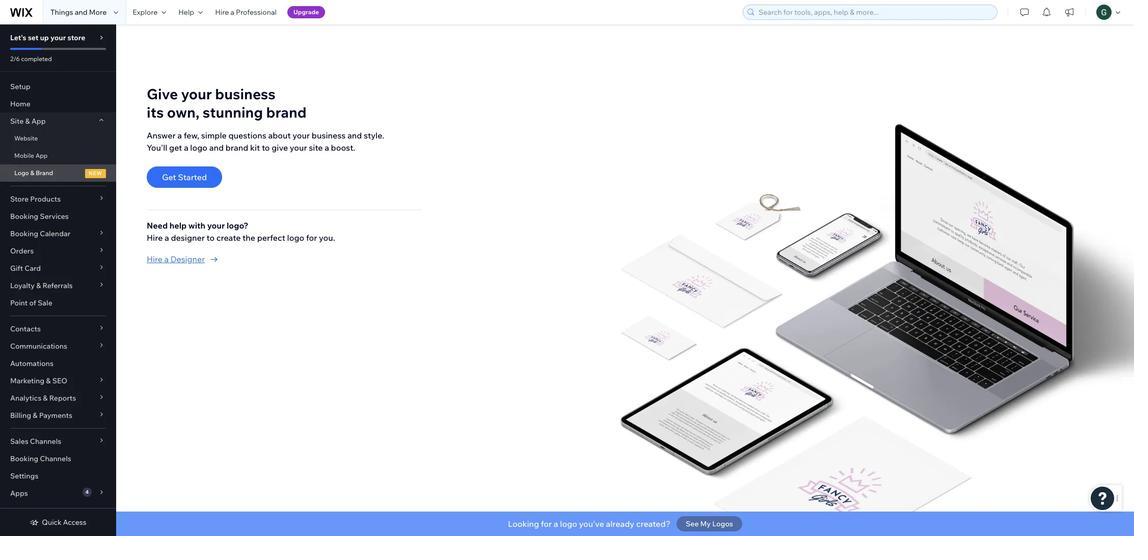 Task type: describe. For each thing, give the bounding box(es) containing it.
things and more
[[50, 8, 107, 17]]

site
[[10, 117, 24, 126]]

point
[[10, 299, 28, 308]]

1 vertical spatial app
[[35, 152, 48, 160]]

brand inside answer a few, simple questions about your business and style. you'll get a logo and brand kit to give your site a boost.
[[226, 143, 248, 153]]

orders button
[[0, 243, 116, 260]]

brand inside give your business its own, stunning brand
[[266, 103, 307, 121]]

products
[[30, 195, 61, 204]]

let's
[[10, 33, 26, 42]]

you'll
[[147, 143, 167, 153]]

marketing & seo
[[10, 377, 67, 386]]

4
[[85, 489, 89, 496]]

calendar
[[40, 229, 70, 239]]

mobile app link
[[0, 147, 116, 165]]

2/6 completed
[[10, 55, 52, 63]]

style.
[[364, 130, 384, 140]]

already
[[606, 519, 635, 530]]

home link
[[0, 95, 116, 113]]

help
[[170, 221, 187, 231]]

sales channels
[[10, 437, 61, 446]]

marketing & seo button
[[0, 373, 116, 390]]

hire inside need help with your logo? hire a designer to create the perfect logo for you.
[[147, 233, 163, 243]]

about
[[268, 130, 291, 140]]

gift card
[[10, 264, 41, 273]]

analytics & reports button
[[0, 390, 116, 407]]

things
[[50, 8, 73, 17]]

to inside answer a few, simple questions about your business and style. you'll get a logo and brand kit to give your site a boost.
[[262, 143, 270, 153]]

give
[[272, 143, 288, 153]]

website link
[[0, 130, 116, 147]]

booking services
[[10, 212, 69, 221]]

settings link
[[0, 468, 116, 485]]

store
[[67, 33, 85, 42]]

analytics
[[10, 394, 41, 403]]

setup link
[[0, 78, 116, 95]]

apps
[[10, 489, 28, 498]]

see my logos
[[686, 520, 733, 529]]

explore
[[133, 8, 158, 17]]

hire for hire a designer
[[147, 254, 163, 264]]

2/6
[[10, 55, 20, 63]]

store
[[10, 195, 29, 204]]

point of sale link
[[0, 295, 116, 312]]

of
[[29, 299, 36, 308]]

channels for booking channels
[[40, 455, 71, 464]]

contacts
[[10, 325, 41, 334]]

a right get
[[184, 143, 188, 153]]

contacts button
[[0, 321, 116, 338]]

see
[[686, 520, 699, 529]]

boost.
[[331, 143, 355, 153]]

logo
[[14, 169, 29, 177]]

to inside need help with your logo? hire a designer to create the perfect logo for you.
[[207, 233, 215, 243]]

quick access button
[[30, 518, 86, 528]]

help
[[179, 8, 194, 17]]

professional
[[236, 8, 277, 17]]

& for analytics
[[43, 394, 48, 403]]

booking services link
[[0, 208, 116, 225]]

0 horizontal spatial and
[[75, 8, 87, 17]]

website
[[14, 135, 38, 142]]

point of sale
[[10, 299, 52, 308]]

simple
[[201, 130, 227, 140]]

site & app button
[[0, 113, 116, 130]]

designer
[[171, 254, 205, 264]]

2 horizontal spatial logo
[[560, 519, 577, 530]]

a inside button
[[164, 254, 169, 264]]

mobile
[[14, 152, 34, 160]]

sale
[[38, 299, 52, 308]]

billing
[[10, 411, 31, 420]]

settings
[[10, 472, 38, 481]]

give
[[147, 85, 178, 103]]

store products button
[[0, 191, 116, 208]]

hire for hire a professional
[[215, 8, 229, 17]]

you've
[[579, 519, 604, 530]]

access
[[63, 518, 86, 528]]

billing & payments
[[10, 411, 72, 420]]

your left site
[[290, 143, 307, 153]]

loyalty & referrals
[[10, 281, 73, 291]]

with
[[189, 221, 205, 231]]

started
[[178, 172, 207, 182]]

completed
[[21, 55, 52, 63]]

your inside sidebar element
[[50, 33, 66, 42]]

stunning
[[203, 103, 263, 121]]

questions
[[229, 130, 266, 140]]

kit
[[250, 143, 260, 153]]

a left professional
[[231, 8, 234, 17]]

for inside need help with your logo? hire a designer to create the perfect logo for you.
[[306, 233, 317, 243]]

site
[[309, 143, 323, 153]]

looking
[[508, 519, 539, 530]]

my
[[701, 520, 711, 529]]

analytics & reports
[[10, 394, 76, 403]]



Task type: vqa. For each thing, say whether or not it's contained in the screenshot.
completed
yes



Task type: locate. For each thing, give the bounding box(es) containing it.
setup
[[10, 82, 30, 91]]

& right logo
[[30, 169, 34, 177]]

1 vertical spatial and
[[348, 130, 362, 140]]

to
[[262, 143, 270, 153], [207, 233, 215, 243]]

1 vertical spatial to
[[207, 233, 215, 243]]

sidebar element
[[0, 24, 116, 537]]

0 horizontal spatial for
[[306, 233, 317, 243]]

payments
[[39, 411, 72, 420]]

& inside the billing & payments popup button
[[33, 411, 37, 420]]

business inside give your business its own, stunning brand
[[215, 85, 276, 103]]

Search for tools, apps, help & more... field
[[756, 5, 994, 19]]

referrals
[[43, 281, 73, 291]]

and down simple
[[209, 143, 224, 153]]

1 horizontal spatial brand
[[266, 103, 307, 121]]

hire a designer button
[[147, 253, 422, 265]]

& right billing
[[33, 411, 37, 420]]

1 horizontal spatial for
[[541, 519, 552, 530]]

answer a few, simple questions about your business and style. you'll get a logo and brand kit to give your site a boost.
[[147, 130, 384, 153]]

brand down questions
[[226, 143, 248, 153]]

automations
[[10, 359, 53, 369]]

hire a professional
[[215, 8, 277, 17]]

& for site
[[25, 117, 30, 126]]

mobile app
[[14, 152, 48, 160]]

booking up settings
[[10, 455, 38, 464]]

a right site
[[325, 143, 329, 153]]

2 horizontal spatial and
[[348, 130, 362, 140]]

services
[[40, 212, 69, 221]]

channels inside dropdown button
[[30, 437, 61, 446]]

logo inside need help with your logo? hire a designer to create the perfect logo for you.
[[287, 233, 304, 243]]

hire left "designer"
[[147, 254, 163, 264]]

create
[[217, 233, 241, 243]]

& for billing
[[33, 411, 37, 420]]

sales
[[10, 437, 28, 446]]

loyalty & referrals button
[[0, 277, 116, 295]]

1 horizontal spatial business
[[312, 130, 346, 140]]

& inside site & app popup button
[[25, 117, 30, 126]]

booking for booking channels
[[10, 455, 38, 464]]

2 vertical spatial hire
[[147, 254, 163, 264]]

app up "website"
[[31, 117, 46, 126]]

quick
[[42, 518, 62, 528]]

booking inside dropdown button
[[10, 229, 38, 239]]

quick access
[[42, 518, 86, 528]]

3 booking from the top
[[10, 455, 38, 464]]

1 booking from the top
[[10, 212, 38, 221]]

a inside need help with your logo? hire a designer to create the perfect logo for you.
[[165, 233, 169, 243]]

1 vertical spatial booking
[[10, 229, 38, 239]]

logo inside answer a few, simple questions about your business and style. you'll get a logo and brand kit to give your site a boost.
[[190, 143, 207, 153]]

0 vertical spatial channels
[[30, 437, 61, 446]]

2 vertical spatial and
[[209, 143, 224, 153]]

get
[[169, 143, 182, 153]]

and left more
[[75, 8, 87, 17]]

& for loyalty
[[36, 281, 41, 291]]

channels for sales channels
[[30, 437, 61, 446]]

seo
[[52, 377, 67, 386]]

0 vertical spatial to
[[262, 143, 270, 153]]

card
[[25, 264, 41, 273]]

booking calendar button
[[0, 225, 116, 243]]

need help with your logo? hire a designer to create the perfect logo for you.
[[147, 221, 335, 243]]

booking for booking calendar
[[10, 229, 38, 239]]

channels up booking channels
[[30, 437, 61, 446]]

hire a designer
[[147, 254, 205, 264]]

app
[[31, 117, 46, 126], [35, 152, 48, 160]]

set
[[28, 33, 38, 42]]

logos
[[713, 520, 733, 529]]

1 vertical spatial hire
[[147, 233, 163, 243]]

gift
[[10, 264, 23, 273]]

your
[[50, 33, 66, 42], [181, 85, 212, 103], [293, 130, 310, 140], [290, 143, 307, 153], [207, 221, 225, 231]]

need
[[147, 221, 168, 231]]

and
[[75, 8, 87, 17], [348, 130, 362, 140], [209, 143, 224, 153]]

looking for a logo you've already created?
[[508, 519, 671, 530]]

communications button
[[0, 338, 116, 355]]

get started button
[[147, 166, 222, 188]]

booking channels
[[10, 455, 71, 464]]

1 vertical spatial for
[[541, 519, 552, 530]]

your inside need help with your logo? hire a designer to create the perfect logo for you.
[[207, 221, 225, 231]]

site & app
[[10, 117, 46, 126]]

give your business its own, stunning brand
[[147, 85, 307, 121]]

logo down few,
[[190, 143, 207, 153]]

0 vertical spatial for
[[306, 233, 317, 243]]

& inside marketing & seo popup button
[[46, 377, 51, 386]]

booking channels link
[[0, 451, 116, 468]]

& for marketing
[[46, 377, 51, 386]]

your inside give your business its own, stunning brand
[[181, 85, 212, 103]]

& left reports
[[43, 394, 48, 403]]

a right looking
[[554, 519, 558, 530]]

upgrade button
[[287, 6, 325, 18]]

sales channels button
[[0, 433, 116, 451]]

app right mobile
[[35, 152, 48, 160]]

get
[[162, 172, 176, 182]]

a left "designer"
[[164, 254, 169, 264]]

your up site
[[293, 130, 310, 140]]

1 vertical spatial business
[[312, 130, 346, 140]]

to right kit
[[262, 143, 270, 153]]

designer
[[171, 233, 205, 243]]

brand
[[266, 103, 307, 121], [226, 143, 248, 153]]

for left the you.
[[306, 233, 317, 243]]

business
[[215, 85, 276, 103], [312, 130, 346, 140]]

booking for booking services
[[10, 212, 38, 221]]

channels down sales channels dropdown button
[[40, 455, 71, 464]]

gift card button
[[0, 260, 116, 277]]

your up create
[[207, 221, 225, 231]]

hire inside button
[[147, 254, 163, 264]]

own,
[[167, 103, 200, 121]]

0 vertical spatial brand
[[266, 103, 307, 121]]

0 vertical spatial business
[[215, 85, 276, 103]]

1 horizontal spatial and
[[209, 143, 224, 153]]

booking down store
[[10, 212, 38, 221]]

& for logo
[[30, 169, 34, 177]]

& left seo
[[46, 377, 51, 386]]

automations link
[[0, 355, 116, 373]]

business up stunning on the top of page
[[215, 85, 276, 103]]

logo up the hire a designer button
[[287, 233, 304, 243]]

to left create
[[207, 233, 215, 243]]

get started
[[162, 172, 207, 182]]

2 vertical spatial logo
[[560, 519, 577, 530]]

few,
[[184, 130, 199, 140]]

1 horizontal spatial to
[[262, 143, 270, 153]]

a left few,
[[178, 130, 182, 140]]

brand up about
[[266, 103, 307, 121]]

0 vertical spatial app
[[31, 117, 46, 126]]

0 horizontal spatial to
[[207, 233, 215, 243]]

& inside the analytics & reports dropdown button
[[43, 394, 48, 403]]

& right site
[[25, 117, 30, 126]]

billing & payments button
[[0, 407, 116, 425]]

0 vertical spatial and
[[75, 8, 87, 17]]

orders
[[10, 247, 34, 256]]

hire right the help "button" in the top left of the page
[[215, 8, 229, 17]]

business up site
[[312, 130, 346, 140]]

new
[[89, 170, 102, 177]]

up
[[40, 33, 49, 42]]

1 vertical spatial channels
[[40, 455, 71, 464]]

reports
[[49, 394, 76, 403]]

logo?
[[227, 221, 248, 231]]

2 booking from the top
[[10, 229, 38, 239]]

communications
[[10, 342, 67, 351]]

2 vertical spatial booking
[[10, 455, 38, 464]]

business inside answer a few, simple questions about your business and style. you'll get a logo and brand kit to give your site a boost.
[[312, 130, 346, 140]]

&
[[25, 117, 30, 126], [30, 169, 34, 177], [36, 281, 41, 291], [46, 377, 51, 386], [43, 394, 48, 403], [33, 411, 37, 420]]

let's set up your store
[[10, 33, 85, 42]]

for right looking
[[541, 519, 552, 530]]

your up own,
[[181, 85, 212, 103]]

booking up the orders at the top left of page
[[10, 229, 38, 239]]

upgrade
[[294, 8, 319, 16]]

hire down need
[[147, 233, 163, 243]]

its
[[147, 103, 164, 121]]

the
[[243, 233, 255, 243]]

0 vertical spatial hire
[[215, 8, 229, 17]]

logo left you've
[[560, 519, 577, 530]]

0 horizontal spatial brand
[[226, 143, 248, 153]]

channels
[[30, 437, 61, 446], [40, 455, 71, 464]]

perfect
[[257, 233, 285, 243]]

booking calendar
[[10, 229, 70, 239]]

1 horizontal spatial logo
[[287, 233, 304, 243]]

a down need
[[165, 233, 169, 243]]

1 vertical spatial brand
[[226, 143, 248, 153]]

0 horizontal spatial logo
[[190, 143, 207, 153]]

app inside popup button
[[31, 117, 46, 126]]

& inside loyalty & referrals popup button
[[36, 281, 41, 291]]

your right up in the top of the page
[[50, 33, 66, 42]]

1 vertical spatial logo
[[287, 233, 304, 243]]

0 horizontal spatial business
[[215, 85, 276, 103]]

& right the loyalty
[[36, 281, 41, 291]]

hire a professional link
[[209, 0, 283, 24]]

and up boost.
[[348, 130, 362, 140]]

0 vertical spatial logo
[[190, 143, 207, 153]]

0 vertical spatial booking
[[10, 212, 38, 221]]



